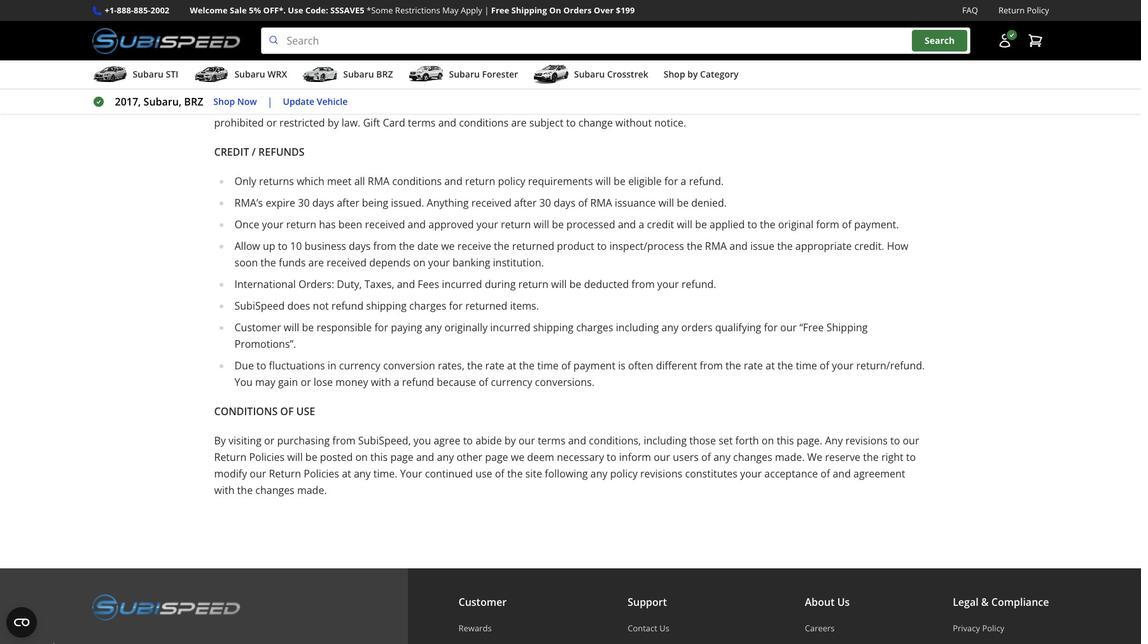 Task type: vqa. For each thing, say whether or not it's contained in the screenshot.
"Subaru" within the Subaru BRZ dropdown button
no



Task type: describe. For each thing, give the bounding box(es) containing it.
and down new
[[438, 116, 456, 130]]

are left resale.
[[763, 99, 779, 113]]

gift up gift
[[583, 66, 600, 80]]

and down the issuance at the top right of the page
[[618, 218, 636, 232]]

eligible
[[628, 174, 662, 188]]

1 horizontal spatial made.
[[775, 451, 805, 465]]

be inside 'by visiting or purchasing from subispeed, you agree to abide by our terms and conditions, including those set forth on this page. any revisions to our return policies will be posted on this page and any other page we deem necessary to inform our users of any changes made. we reserve the right to modify our return policies at any time. your continued use of the site following any policy revisions constitutes your acceptance of and agreement with the changes made.'
[[305, 451, 317, 465]]

policy for return policy
[[1027, 4, 1049, 16]]

may
[[442, 4, 459, 16]]

subispeed up permission.
[[766, 66, 816, 80]]

for down permission.
[[800, 99, 814, 113]]

your up the up
[[262, 218, 284, 232]]

1 vertical spatial |
[[267, 95, 273, 109]]

a right eligible
[[681, 174, 686, 188]]

expire
[[266, 196, 295, 210]]

return up rma's expire 30 days after being issued. anything received after 30 days of rma issuance will be denied. at the top of the page
[[465, 174, 495, 188]]

terms inside 'by visiting or purchasing from subispeed, you agree to abide by our terms and conditions, including those set forth on this page. any revisions to our return policies will be posted on this page and any other page we deem necessary to inform our users of any changes made. we reserve the right to modify our return policies at any time. your continued use of the site following any policy revisions constitutes your acceptance of and agreement with the changes made.'
[[538, 434, 566, 448]]

subispeed up gift
[[530, 66, 580, 80]]

of up processed
[[578, 196, 588, 210]]

does
[[287, 299, 310, 313]]

crosstrek
[[607, 68, 648, 80]]

for right eligible
[[664, 174, 678, 188]]

to down processed
[[597, 239, 607, 253]]

appropriate
[[796, 239, 852, 253]]

be up purchases
[[299, 66, 311, 80]]

be inside customer will be responsible for paying any originally incurred shipping charges including any orders qualifying for our "free shipping promotions".
[[302, 321, 314, 335]]

to down conditions,
[[607, 451, 617, 465]]

us for contact us
[[660, 623, 670, 635]]

1 vertical spatial applied
[[710, 218, 745, 232]]

search button
[[912, 30, 968, 51]]

and left fees at the top left of page
[[397, 278, 415, 292]]

are right that
[[644, 83, 660, 97]]

0 vertical spatial revisions
[[846, 434, 888, 448]]

a subaru wrx thumbnail image image
[[194, 65, 229, 84]]

necessary
[[557, 451, 604, 465]]

and up from subispeed.com.
[[359, 66, 377, 80]]

and down reserve
[[833, 467, 851, 481]]

any
[[825, 434, 843, 448]]

funds
[[279, 256, 306, 270]]

refund inside 'due to fluctuations in currency conversion rates, the rate at the time of payment is often different from the rate at the time of your return/refund. you may gain or lose money with a refund because of currency conversions.'
[[402, 376, 434, 390]]

a subaru forester thumbnail image image
[[408, 65, 444, 84]]

be down purchases
[[277, 99, 289, 113]]

shipping inside customer will be responsible for paying any originally incurred shipping charges including any orders qualifying for our "free shipping promotions".
[[827, 321, 868, 335]]

a subaru crosstrek thumbnail image image
[[533, 65, 569, 84]]

our up right
[[903, 434, 919, 448]]

0 horizontal spatial cards
[[234, 66, 261, 80]]

those
[[689, 434, 716, 448]]

subaru for subaru wrx
[[234, 68, 265, 80]]

card
[[383, 116, 405, 130]]

not up price
[[402, 66, 418, 80]]

1 horizontal spatial cards
[[603, 66, 630, 80]]

of down that
[[636, 99, 645, 113]]

rewards
[[459, 623, 492, 635]]

new
[[456, 99, 475, 113]]

gift right the card.
[[714, 99, 731, 113]]

0 horizontal spatial rma
[[368, 174, 390, 188]]

different
[[656, 359, 697, 373]]

be up product
[[552, 218, 564, 232]]

users
[[673, 451, 699, 465]]

0 horizontal spatial shipping
[[511, 4, 547, 16]]

2 page from the left
[[485, 451, 508, 465]]

0 horizontal spatial charges
[[409, 299, 446, 313]]

allow up to 10 business days from the date we receive the returned product to inspect/process the rma and issue the appropriate credit. how soon the funds are received depends on your banking institution.
[[235, 239, 909, 270]]

void
[[850, 99, 871, 113]]

1 vertical spatial on
[[762, 434, 774, 448]]

used
[[732, 83, 755, 97]]

international
[[235, 278, 296, 292]]

0 horizontal spatial days
[[312, 196, 334, 210]]

including inside customer will be responsible for paying any originally incurred shipping charges including any orders qualifying for our "free shipping promotions".
[[616, 321, 659, 335]]

2 time from the left
[[796, 359, 817, 373]]

return up items.
[[518, 278, 549, 292]]

required
[[292, 99, 333, 113]]

of right form
[[842, 218, 852, 232]]

abide
[[476, 434, 502, 448]]

subaru brz
[[343, 68, 393, 80]]

your down rma's expire 30 days after being issued. anything received after 30 days of rma issuance will be denied. at the top of the page
[[477, 218, 498, 232]]

0 horizontal spatial this
[[370, 451, 388, 465]]

inspect/process
[[610, 239, 684, 253]]

to left 10
[[278, 239, 288, 253]]

to inside 'due to fluctuations in currency conversion rates, the rate at the time of payment is often different from the rate at the time of your return/refund. you may gain or lose money with a refund because of currency conversions.'
[[257, 359, 266, 373]]

only
[[859, 66, 879, 80]]

will inside 'by visiting or purchasing from subispeed, you agree to abide by our terms and conditions, including those set forth on this page. any revisions to our return policies will be posted on this page and any other page we deem necessary to inform our users of any changes made. we reserve the right to modify our return policies at any time. your continued use of the site following any policy revisions constitutes your acceptance of and agreement with the changes made.'
[[287, 451, 303, 465]]

for up originally
[[449, 299, 463, 313]]

2 horizontal spatial cards
[[733, 99, 761, 113]]

agree
[[434, 434, 460, 448]]

shop by category
[[664, 68, 739, 80]]

0 horizontal spatial currency
[[339, 359, 381, 373]]

faq link
[[962, 4, 978, 17]]

0 vertical spatial shipping
[[366, 299, 407, 313]]

of right use
[[495, 467, 505, 481]]

will up the allow up to 10 business days from the date we receive the returned product to inspect/process the rma and issue the appropriate credit. how soon the funds are received depends on your banking institution.
[[534, 218, 549, 232]]

vehicle
[[317, 95, 348, 107]]

policy for privacy policy
[[982, 623, 1005, 635]]

from inside 'due to fluctuations in currency conversion rates, the rate at the time of payment is often different from the rate at the time of your return/refund. you may gain or lose money with a refund because of currency conversions.'
[[700, 359, 723, 373]]

2017, subaru, brz
[[115, 95, 203, 109]]

right
[[881, 451, 904, 465]]

and up necessary
[[568, 434, 586, 448]]

$199
[[616, 4, 635, 16]]

once your return has been received and approved your return will be processed and a credit will be applied to the original form of payment.
[[235, 218, 899, 232]]

and up permission.
[[819, 66, 837, 80]]

2 horizontal spatial at
[[766, 359, 775, 373]]

1 vertical spatial changes
[[255, 484, 295, 498]]

button image
[[997, 33, 1012, 48]]

0 vertical spatial |
[[484, 4, 489, 16]]

restrictions
[[395, 4, 440, 16]]

shipping inside customer will be responsible for paying any originally incurred shipping charges including any orders qualifying for our "free shipping promotions".
[[533, 321, 574, 335]]

applied inside the gift cards cannot be returned and may not be redeemed for cash. subispeed gift cards are issued and managed by subispeed and can only be applied to purchases from subispeed.com. subispeed is not responsible for gift cards that are lost, stolen, or used without permission. additional payment will be required if the purchase price of a new order/product exceeds the value of the gift card. gift cards are not for resale. void where prohibited or restricted by law. gift card terms and conditions are subject to change without notice.
[[214, 83, 249, 97]]

will up 'credit'
[[659, 196, 674, 210]]

to right right
[[906, 451, 916, 465]]

to up right
[[890, 434, 900, 448]]

any left time.
[[354, 467, 371, 481]]

of down those
[[701, 451, 711, 465]]

2 vertical spatial on
[[355, 451, 368, 465]]

not down subaru forester
[[483, 83, 499, 97]]

a left 'credit'
[[639, 218, 644, 232]]

may inside 'due to fluctuations in currency conversion rates, the rate at the time of payment is often different from the rate at the time of your return/refund. you may gain or lose money with a refund because of currency conversions.'
[[255, 376, 275, 390]]

any down agree
[[437, 451, 454, 465]]

of right price
[[435, 99, 445, 113]]

during
[[485, 278, 516, 292]]

any down necessary
[[591, 467, 608, 481]]

1 horizontal spatial at
[[507, 359, 516, 373]]

0 vertical spatial this
[[777, 434, 794, 448]]

deem
[[527, 451, 554, 465]]

us for about us
[[837, 596, 850, 610]]

of up conversions.
[[561, 359, 571, 373]]

be down the allow up to 10 business days from the date we receive the returned product to inspect/process the rma and issue the appropriate credit. how soon the funds are received depends on your banking institution.
[[569, 278, 581, 292]]

meet
[[327, 174, 352, 188]]

and up anything
[[444, 174, 463, 188]]

gift
[[576, 83, 591, 97]]

order/product
[[478, 99, 546, 113]]

will down the allow up to 10 business days from the date we receive the returned product to inspect/process the rma and issue the appropriate credit. how soon the funds are received depends on your banking institution.
[[551, 278, 567, 292]]

shop by category button
[[664, 63, 739, 89]]

careers link
[[805, 623, 850, 635]]

be left redeemed
[[421, 66, 433, 80]]

can
[[839, 66, 856, 80]]

conditions,
[[589, 434, 641, 448]]

0 vertical spatial changes
[[733, 451, 772, 465]]

returns
[[259, 174, 294, 188]]

to up the issue
[[748, 218, 757, 232]]

0 vertical spatial refund.
[[689, 174, 724, 188]]

your inside the allow up to 10 business days from the date we receive the returned product to inspect/process the rma and issue the appropriate credit. how soon the funds are received depends on your banking institution.
[[428, 256, 450, 270]]

compliance
[[992, 596, 1049, 610]]

customer for customer will be responsible for paying any originally incurred shipping charges including any orders qualifying for our "free shipping promotions".
[[235, 321, 281, 335]]

2 horizontal spatial days
[[554, 196, 576, 210]]

not down permission.
[[781, 99, 797, 113]]

once
[[235, 218, 259, 232]]

subaru wrx button
[[194, 63, 287, 89]]

subaru for subaru sti
[[133, 68, 163, 80]]

items.
[[510, 299, 539, 313]]

and down issued.
[[408, 218, 426, 232]]

&
[[981, 596, 989, 610]]

be down denied.
[[695, 218, 707, 232]]

a inside the gift cards cannot be returned and may not be redeemed for cash. subispeed gift cards are issued and managed by subispeed and can only be applied to purchases from subispeed.com. subispeed is not responsible for gift cards that are lost, stolen, or used without permission. additional payment will be required if the purchase price of a new order/product exceeds the value of the gift card. gift cards are not for resale. void where prohibited or restricted by law. gift card terms and conditions are subject to change without notice.
[[447, 99, 453, 113]]

often
[[628, 359, 653, 373]]

up
[[263, 239, 275, 253]]

cannot
[[264, 66, 297, 80]]

1 vertical spatial received
[[365, 218, 405, 232]]

cards
[[594, 83, 620, 97]]

responsible inside customer will be responsible for paying any originally incurred shipping charges including any orders qualifying for our "free shipping promotions".
[[317, 321, 372, 335]]

received inside the allow up to 10 business days from the date we receive the returned product to inspect/process the rma and issue the appropriate credit. how soon the funds are received depends on your banking institution.
[[327, 256, 367, 270]]

2017,
[[115, 95, 141, 109]]

only returns which meet all rma conditions and return policy requirements will be eligible for a refund.
[[235, 174, 724, 188]]

managed
[[705, 66, 749, 80]]

orders
[[563, 4, 592, 16]]

privacy policy link
[[953, 623, 1049, 635]]

any down set
[[714, 451, 731, 465]]

shop for shop by category
[[664, 68, 685, 80]]

from inside the allow up to 10 business days from the date we receive the returned product to inspect/process the rma and issue the appropriate credit. how soon the funds are received depends on your banking institution.
[[373, 239, 396, 253]]

credit / refunds
[[214, 145, 305, 159]]

1 rate from the left
[[485, 359, 505, 373]]

return/refund.
[[856, 359, 925, 373]]

1 vertical spatial refund.
[[682, 278, 716, 292]]

0 horizontal spatial refund
[[332, 299, 364, 313]]

0 horizontal spatial brz
[[184, 95, 203, 109]]

site
[[525, 467, 542, 481]]

your down the inspect/process
[[657, 278, 679, 292]]

deducted
[[584, 278, 629, 292]]

refunds
[[258, 145, 305, 159]]

open widget image
[[6, 608, 37, 638]]

forester
[[482, 68, 518, 80]]

2 vertical spatial returned
[[465, 299, 507, 313]]

been
[[338, 218, 362, 232]]

we
[[807, 451, 823, 465]]

soon
[[235, 256, 258, 270]]

1 horizontal spatial currency
[[491, 376, 532, 390]]

1 horizontal spatial without
[[758, 83, 794, 97]]

our left users
[[654, 451, 670, 465]]

2 horizontal spatial return
[[999, 4, 1025, 16]]

be left eligible
[[614, 174, 626, 188]]

returned inside the gift cards cannot be returned and may not be redeemed for cash. subispeed gift cards are issued and managed by subispeed and can only be applied to purchases from subispeed.com. subispeed is not responsible for gift cards that are lost, stolen, or used without permission. additional payment will be required if the purchase price of a new order/product exceeds the value of the gift card. gift cards are not for resale. void where prohibited or restricted by law. gift card terms and conditions are subject to change without notice.
[[314, 66, 356, 80]]

reserve
[[825, 451, 861, 465]]

for down subispeed does not refund shipping charges for returned items. at the left of page
[[375, 321, 388, 335]]

your inside 'by visiting or purchasing from subispeed, you agree to abide by our terms and conditions, including those set forth on this page. any revisions to our return policies will be posted on this page and any other page we deem necessary to inform our users of any changes made. we reserve the right to modify our return policies at any time. your continued use of the site following any policy revisions constitutes your acceptance of and agreement with the changes made.'
[[740, 467, 762, 481]]

resale.
[[816, 99, 848, 113]]

0 horizontal spatial incurred
[[442, 278, 482, 292]]

issue
[[750, 239, 775, 253]]

1 vertical spatial conditions
[[392, 174, 442, 188]]

privacy policy
[[953, 623, 1005, 635]]

return up 10
[[286, 218, 316, 232]]

subispeed down redeemed
[[420, 83, 470, 97]]

5%
[[249, 4, 261, 16]]

and up stolen,
[[684, 66, 702, 80]]

or left restricted
[[267, 116, 277, 130]]

to up 'other' in the left of the page
[[463, 434, 473, 448]]

of right because on the bottom left of page
[[479, 376, 488, 390]]

0 horizontal spatial without
[[615, 116, 652, 130]]

modify
[[214, 467, 247, 481]]

banking
[[453, 256, 490, 270]]

promotions".
[[235, 337, 296, 351]]

legal & compliance
[[953, 596, 1049, 610]]

any left 'orders'
[[662, 321, 679, 335]]

will right 'credit'
[[677, 218, 692, 232]]

any right paying
[[425, 321, 442, 335]]

subaru for subaru forester
[[449, 68, 480, 80]]

10
[[290, 239, 302, 253]]

approved
[[429, 218, 474, 232]]

or inside 'due to fluctuations in currency conversion rates, the rate at the time of payment is often different from the rate at the time of your return/refund. you may gain or lose money with a refund because of currency conversions.'
[[301, 376, 311, 390]]

search
[[925, 35, 955, 47]]

responsible inside the gift cards cannot be returned and may not be redeemed for cash. subispeed gift cards are issued and managed by subispeed and can only be applied to purchases from subispeed.com. subispeed is not responsible for gift cards that are lost, stolen, or used without permission. additional payment will be required if the purchase price of a new order/product exceeds the value of the gift card. gift cards are not for resale. void where prohibited or restricted by law. gift card terms and conditions are subject to change without notice.
[[502, 83, 557, 97]]

not down orders:
[[313, 299, 329, 313]]

for up the exceeds
[[560, 83, 573, 97]]

be left denied.
[[677, 196, 689, 210]]

conditions
[[214, 405, 278, 419]]

agreement
[[854, 467, 905, 481]]

of down "free
[[820, 359, 829, 373]]

are up that
[[633, 66, 648, 80]]

with inside 'due to fluctuations in currency conversion rates, the rate at the time of payment is often different from the rate at the time of your return/refund. you may gain or lose money with a refund because of currency conversions.'
[[371, 376, 391, 390]]

return up institution.
[[501, 218, 531, 232]]

orders:
[[298, 278, 334, 292]]

if
[[335, 99, 341, 113]]

payment inside 'due to fluctuations in currency conversion rates, the rate at the time of payment is often different from the rate at the time of your return/refund. you may gain or lose money with a refund because of currency conversions.'
[[574, 359, 616, 373]]

gift up shop now
[[214, 66, 231, 80]]

date
[[417, 239, 439, 253]]



Task type: locate. For each thing, give the bounding box(es) containing it.
return
[[999, 4, 1025, 16], [214, 451, 246, 465], [269, 467, 301, 481]]

your down date
[[428, 256, 450, 270]]

for right qualifying
[[764, 321, 778, 335]]

1 horizontal spatial page
[[485, 451, 508, 465]]

we left deem
[[511, 451, 525, 465]]

return policy
[[999, 4, 1049, 16]]

1 horizontal spatial is
[[618, 359, 626, 373]]

1 horizontal spatial days
[[349, 239, 371, 253]]

including up users
[[644, 434, 687, 448]]

1 horizontal spatial |
[[484, 4, 489, 16]]

1 subispeed logo image from the top
[[92, 27, 240, 54]]

1 horizontal spatial revisions
[[846, 434, 888, 448]]

lose
[[314, 376, 333, 390]]

terms down price
[[408, 116, 436, 130]]

subaru for subaru brz
[[343, 68, 374, 80]]

1 horizontal spatial with
[[371, 376, 391, 390]]

by inside 'by visiting or purchasing from subispeed, you agree to abide by our terms and conditions, including those set forth on this page. any revisions to our return policies will be posted on this page and any other page we deem necessary to inform our users of any changes made. we reserve the right to modify our return policies at any time. your continued use of the site following any policy revisions constitutes your acceptance of and agreement with the changes made.'
[[505, 434, 516, 448]]

brz inside subaru brz dropdown button
[[376, 68, 393, 80]]

gift right law.
[[363, 116, 380, 130]]

brz up from subispeed.com.
[[376, 68, 393, 80]]

being
[[362, 196, 388, 210]]

1 horizontal spatial shipping
[[827, 321, 868, 335]]

1 after from the left
[[337, 196, 359, 210]]

1 vertical spatial terms
[[538, 434, 566, 448]]

0 horizontal spatial |
[[267, 95, 273, 109]]

2 vertical spatial return
[[269, 467, 301, 481]]

1 horizontal spatial rate
[[744, 359, 763, 373]]

subaru inside dropdown button
[[343, 68, 374, 80]]

0 horizontal spatial changes
[[255, 484, 295, 498]]

credit.
[[855, 239, 884, 253]]

time up conversions.
[[537, 359, 559, 373]]

may
[[379, 66, 400, 80], [255, 376, 275, 390]]

rates,
[[438, 359, 464, 373]]

now
[[237, 95, 257, 107]]

customer up promotions".
[[235, 321, 281, 335]]

1 vertical spatial made.
[[297, 484, 327, 498]]

with inside 'by visiting or purchasing from subispeed, you agree to abide by our terms and conditions, including those set forth on this page. any revisions to our return policies will be posted on this page and any other page we deem necessary to inform our users of any changes made. we reserve the right to modify our return policies at any time. your continued use of the site following any policy revisions constitutes your acceptance of and agreement with the changes made.'
[[214, 484, 235, 498]]

subject
[[529, 116, 564, 130]]

without right used
[[758, 83, 794, 97]]

changes down forth
[[733, 451, 772, 465]]

by inside dropdown button
[[688, 68, 698, 80]]

subaru forester
[[449, 68, 518, 80]]

forth
[[736, 434, 759, 448]]

credit
[[214, 145, 249, 159]]

to down the exceeds
[[566, 116, 576, 130]]

a subaru sti thumbnail image image
[[92, 65, 128, 84]]

faq
[[962, 4, 978, 16]]

following
[[545, 467, 588, 481]]

0 vertical spatial returned
[[314, 66, 356, 80]]

shipping left on
[[511, 4, 547, 16]]

policies down visiting
[[249, 451, 285, 465]]

1 horizontal spatial policies
[[304, 467, 339, 481]]

and down "you"
[[416, 451, 434, 465]]

1 horizontal spatial we
[[511, 451, 525, 465]]

gift down lost,
[[666, 99, 683, 113]]

shipping
[[366, 299, 407, 313], [533, 321, 574, 335]]

shipping down "taxes,"
[[366, 299, 407, 313]]

2 30 from the left
[[539, 196, 551, 210]]

sssave5
[[330, 4, 364, 16]]

on
[[413, 256, 426, 270], [762, 434, 774, 448], [355, 451, 368, 465]]

1 horizontal spatial time
[[796, 359, 817, 373]]

2 vertical spatial rma
[[705, 239, 727, 253]]

posted
[[320, 451, 353, 465]]

subaru up new
[[449, 68, 480, 80]]

any
[[425, 321, 442, 335], [662, 321, 679, 335], [437, 451, 454, 465], [714, 451, 731, 465], [354, 467, 371, 481], [591, 467, 608, 481]]

0 vertical spatial customer
[[235, 321, 281, 335]]

days inside the allow up to 10 business days from the date we receive the returned product to inspect/process the rma and issue the appropriate credit. how soon the funds are received depends on your banking institution.
[[349, 239, 371, 253]]

0 horizontal spatial may
[[255, 376, 275, 390]]

form
[[816, 218, 839, 232]]

gain
[[278, 376, 298, 390]]

prohibited
[[214, 116, 264, 130]]

returned down the international orders: duty, taxes, and fees incurred during return will be deducted from your refund.
[[465, 299, 507, 313]]

gift cards cannot be returned and may not be redeemed for cash. subispeed gift cards are issued and managed by subispeed and can only be applied to purchases from subispeed.com. subispeed is not responsible for gift cards that are lost, stolen, or used without permission. additional payment will be required if the purchase price of a new order/product exceeds the value of the gift card. gift cards are not for resale. void where prohibited or restricted by law. gift card terms and conditions are subject to change without notice.
[[214, 66, 904, 130]]

at inside 'by visiting or purchasing from subispeed, you agree to abide by our terms and conditions, including those set forth on this page. any revisions to our return policies will be posted on this page and any other page we deem necessary to inform our users of any changes made. we reserve the right to modify our return policies at any time. your continued use of the site following any policy revisions constitutes your acceptance of and agreement with the changes made.'
[[342, 467, 351, 481]]

will inside the gift cards cannot be returned and may not be redeemed for cash. subispeed gift cards are issued and managed by subispeed and can only be applied to purchases from subispeed.com. subispeed is not responsible for gift cards that are lost, stolen, or used without permission. additional payment will be required if the purchase price of a new order/product exceeds the value of the gift card. gift cards are not for resale. void where prohibited or restricted by law. gift card terms and conditions are subject to change without notice.
[[259, 99, 274, 113]]

to
[[252, 83, 262, 97], [566, 116, 576, 130], [748, 218, 757, 232], [278, 239, 288, 253], [597, 239, 607, 253], [257, 359, 266, 373], [463, 434, 473, 448], [890, 434, 900, 448], [607, 451, 617, 465], [906, 451, 916, 465]]

fluctuations
[[269, 359, 325, 373]]

2 subispeed logo image from the top
[[92, 595, 240, 621]]

subispeed logo image
[[92, 27, 240, 54], [92, 595, 240, 621]]

subaru sti
[[133, 68, 178, 80]]

1 vertical spatial return
[[214, 451, 246, 465]]

that
[[622, 83, 641, 97]]

1 vertical spatial payment
[[574, 359, 616, 373]]

1 vertical spatial shipping
[[533, 321, 574, 335]]

1 horizontal spatial us
[[837, 596, 850, 610]]

refund down conversion
[[402, 376, 434, 390]]

0 horizontal spatial policy
[[498, 174, 525, 188]]

0 horizontal spatial terms
[[408, 116, 436, 130]]

incurred
[[442, 278, 482, 292], [490, 321, 530, 335]]

subaru wrx
[[234, 68, 287, 80]]

contact us link
[[628, 623, 702, 635]]

currency up money
[[339, 359, 381, 373]]

changes down purchasing
[[255, 484, 295, 498]]

from inside 'by visiting or purchasing from subispeed, you agree to abide by our terms and conditions, including those set forth on this page. any revisions to our return policies will be posted on this page and any other page we deem necessary to inform our users of any changes made. we reserve the right to modify our return policies at any time. your continued use of the site following any policy revisions constitutes your acceptance of and agreement with the changes made.'
[[332, 434, 356, 448]]

1 vertical spatial policies
[[304, 467, 339, 481]]

after up "been"
[[337, 196, 359, 210]]

issued.
[[391, 196, 424, 210]]

customer for customer
[[459, 596, 507, 610]]

1 time from the left
[[537, 359, 559, 373]]

we inside the allow up to 10 business days from the date we receive the returned product to inspect/process the rma and issue the appropriate credit. how soon the funds are received depends on your banking institution.
[[441, 239, 455, 253]]

3 subaru from the left
[[343, 68, 374, 80]]

from up posted
[[332, 434, 356, 448]]

0 horizontal spatial 30
[[298, 196, 310, 210]]

subaru forester button
[[408, 63, 518, 89]]

1 vertical spatial shop
[[213, 95, 235, 107]]

0 horizontal spatial policies
[[249, 451, 285, 465]]

made. up acceptance
[[775, 451, 805, 465]]

subaru crosstrek
[[574, 68, 648, 80]]

subispeed,
[[358, 434, 411, 448]]

0 vertical spatial shop
[[664, 68, 685, 80]]

including
[[616, 321, 659, 335], [644, 434, 687, 448]]

policy inside 'by visiting or purchasing from subispeed, you agree to abide by our terms and conditions, including those set forth on this page. any revisions to our return policies will be posted on this page and any other page we deem necessary to inform our users of any changes made. we reserve the right to modify our return policies at any time. your continued use of the site following any policy revisions constitutes your acceptance of and agreement with the changes made.'
[[610, 467, 638, 481]]

rma inside the allow up to 10 business days from the date we receive the returned product to inspect/process the rma and issue the appropriate credit. how soon the funds are received depends on your banking institution.
[[705, 239, 727, 253]]

0 horizontal spatial page
[[390, 451, 414, 465]]

1 vertical spatial subispeed logo image
[[92, 595, 240, 621]]

2 rate from the left
[[744, 359, 763, 373]]

1 horizontal spatial responsible
[[502, 83, 557, 97]]

made. down posted
[[297, 484, 327, 498]]

revisions down users
[[640, 467, 683, 481]]

0 horizontal spatial we
[[441, 239, 455, 253]]

all
[[354, 174, 365, 188]]

1 horizontal spatial after
[[514, 196, 537, 210]]

return up button icon
[[999, 4, 1025, 16]]

by down if
[[328, 116, 339, 130]]

be right only
[[882, 66, 894, 80]]

*some
[[367, 4, 393, 16]]

of down we
[[821, 467, 830, 481]]

| left the free
[[484, 4, 489, 16]]

with down "modify"
[[214, 484, 235, 498]]

and inside the allow up to 10 business days from the date we receive the returned product to inspect/process the rma and issue the appropriate credit. how soon the funds are received depends on your banking institution.
[[730, 239, 748, 253]]

be down does
[[302, 321, 314, 335]]

our inside customer will be responsible for paying any originally incurred shipping charges including any orders qualifying for our "free shipping promotions".
[[780, 321, 797, 335]]

1 vertical spatial shipping
[[827, 321, 868, 335]]

refund
[[332, 299, 364, 313], [402, 376, 434, 390]]

customer up rewards
[[459, 596, 507, 610]]

subaru,
[[144, 95, 182, 109]]

careers
[[805, 623, 835, 635]]

1 vertical spatial responsible
[[317, 321, 372, 335]]

with right money
[[371, 376, 391, 390]]

charges down deducted
[[576, 321, 613, 335]]

will inside customer will be responsible for paying any originally incurred shipping charges including any orders qualifying for our "free shipping promotions".
[[284, 321, 299, 335]]

or down category
[[719, 83, 729, 97]]

received up duty,
[[327, 256, 367, 270]]

0 vertical spatial received
[[471, 196, 512, 210]]

we inside 'by visiting or purchasing from subispeed, you agree to abide by our terms and conditions, including those set forth on this page. any revisions to our return policies will be posted on this page and any other page we deem necessary to inform our users of any changes made. we reserve the right to modify our return policies at any time. your continued use of the site following any policy revisions constitutes your acceptance of and agreement with the changes made.'
[[511, 451, 525, 465]]

denied.
[[691, 196, 727, 210]]

contact us
[[628, 623, 670, 635]]

refund. up 'orders'
[[682, 278, 716, 292]]

0 vertical spatial including
[[616, 321, 659, 335]]

rate
[[485, 359, 505, 373], [744, 359, 763, 373]]

| right now
[[267, 95, 273, 109]]

terms inside the gift cards cannot be returned and may not be redeemed for cash. subispeed gift cards are issued and managed by subispeed and can only be applied to purchases from subispeed.com. subispeed is not responsible for gift cards that are lost, stolen, or used without permission. additional payment will be required if the purchase price of a new order/product exceeds the value of the gift card. gift cards are not for resale. void where prohibited or restricted by law. gift card terms and conditions are subject to change without notice.
[[408, 116, 436, 130]]

0 horizontal spatial us
[[660, 623, 670, 635]]

or inside 'by visiting or purchasing from subispeed, you agree to abide by our terms and conditions, including those set forth on this page. any revisions to our return policies will be posted on this page and any other page we deem necessary to inform our users of any changes made. we reserve the right to modify our return policies at any time. your continued use of the site following any policy revisions constitutes your acceptance of and agreement with the changes made.'
[[264, 434, 274, 448]]

are down order/product
[[511, 116, 527, 130]]

qualifying
[[715, 321, 761, 335]]

fees
[[418, 278, 439, 292]]

visiting
[[228, 434, 262, 448]]

received down 'being'
[[365, 218, 405, 232]]

us right contact at bottom
[[660, 623, 670, 635]]

1 vertical spatial us
[[660, 623, 670, 635]]

responsible
[[502, 83, 557, 97], [317, 321, 372, 335]]

you
[[414, 434, 431, 448]]

0 horizontal spatial return
[[214, 451, 246, 465]]

your inside 'due to fluctuations in currency conversion rates, the rate at the time of payment is often different from the rate at the time of your return/refund. you may gain or lose money with a refund because of currency conversions.'
[[832, 359, 854, 373]]

on right posted
[[355, 451, 368, 465]]

by up used
[[752, 66, 763, 80]]

1 horizontal spatial incurred
[[490, 321, 530, 335]]

including inside 'by visiting or purchasing from subispeed, you agree to abide by our terms and conditions, including those set forth on this page. any revisions to our return policies will be posted on this page and any other page we deem necessary to inform our users of any changes made. we reserve the right to modify our return policies at any time. your continued use of the site following any policy revisions constitutes your acceptance of and agreement with the changes made.'
[[644, 434, 687, 448]]

1 horizontal spatial shop
[[664, 68, 685, 80]]

1 horizontal spatial policy
[[610, 467, 638, 481]]

0 vertical spatial return
[[999, 4, 1025, 16]]

purchase
[[362, 99, 406, 113]]

from up "depends"
[[373, 239, 396, 253]]

our up deem
[[519, 434, 535, 448]]

returned
[[314, 66, 356, 80], [512, 239, 554, 253], [465, 299, 507, 313]]

1 horizontal spatial may
[[379, 66, 400, 80]]

1 vertical spatial rma
[[590, 196, 612, 210]]

cards down used
[[733, 99, 761, 113]]

1 vertical spatial currency
[[491, 376, 532, 390]]

payment up prohibited
[[214, 99, 256, 113]]

888-
[[117, 4, 134, 16]]

our right "modify"
[[250, 467, 266, 481]]

sale
[[230, 4, 247, 16]]

on right forth
[[762, 434, 774, 448]]

will left eligible
[[595, 174, 611, 188]]

charges inside customer will be responsible for paying any originally incurred shipping charges including any orders qualifying for our "free shipping promotions".
[[576, 321, 613, 335]]

our left "free
[[780, 321, 797, 335]]

1 horizontal spatial 30
[[539, 196, 551, 210]]

1 horizontal spatial return
[[269, 467, 301, 481]]

welcome
[[190, 4, 228, 16]]

orders
[[681, 321, 713, 335]]

are inside the allow up to 10 business days from the date we receive the returned product to inspect/process the rma and issue the appropriate credit. how soon the funds are received depends on your banking institution.
[[308, 256, 324, 270]]

credit
[[647, 218, 674, 232]]

received
[[471, 196, 512, 210], [365, 218, 405, 232], [327, 256, 367, 270]]

0 horizontal spatial revisions
[[640, 467, 683, 481]]

subaru left the sti
[[133, 68, 163, 80]]

0 vertical spatial applied
[[214, 83, 249, 97]]

1 vertical spatial with
[[214, 484, 235, 498]]

payment up conversions.
[[574, 359, 616, 373]]

0 horizontal spatial at
[[342, 467, 351, 481]]

0 horizontal spatial is
[[473, 83, 480, 97]]

return down purchasing
[[269, 467, 301, 481]]

to right "due"
[[257, 359, 266, 373]]

restricted
[[279, 116, 325, 130]]

use
[[288, 4, 303, 16]]

4 subaru from the left
[[449, 68, 480, 80]]

from right deducted
[[632, 278, 655, 292]]

incurred inside customer will be responsible for paying any originally incurred shipping charges including any orders qualifying for our "free shipping promotions".
[[490, 321, 530, 335]]

may up from subispeed.com.
[[379, 66, 400, 80]]

1 30 from the left
[[298, 196, 310, 210]]

1 horizontal spatial payment
[[574, 359, 616, 373]]

on inside the allow up to 10 business days from the date we receive the returned product to inspect/process the rma and issue the appropriate credit. how soon the funds are received depends on your banking institution.
[[413, 256, 426, 270]]

search input field
[[261, 27, 970, 54]]

customer inside customer will be responsible for paying any originally incurred shipping charges including any orders qualifying for our "free shipping promotions".
[[235, 321, 281, 335]]

currency left conversions.
[[491, 376, 532, 390]]

0 vertical spatial policies
[[249, 451, 285, 465]]

subaru for subaru crosstrek
[[574, 68, 605, 80]]

1 vertical spatial this
[[370, 451, 388, 465]]

price
[[409, 99, 432, 113]]

to down subaru wrx at the left of the page
[[252, 83, 262, 97]]

1 vertical spatial revisions
[[640, 467, 683, 481]]

days up once your return has been received and approved your return will be processed and a credit will be applied to the original form of payment.
[[554, 196, 576, 210]]

1 vertical spatial policy
[[610, 467, 638, 481]]

1 vertical spatial may
[[255, 376, 275, 390]]

paying
[[391, 321, 422, 335]]

a inside 'due to fluctuations in currency conversion rates, the rate at the time of payment is often different from the rate at the time of your return/refund. you may gain or lose money with a refund because of currency conversions.'
[[394, 376, 399, 390]]

from right different
[[700, 359, 723, 373]]

without down value
[[615, 116, 652, 130]]

1 horizontal spatial conditions
[[459, 116, 509, 130]]

shop inside dropdown button
[[664, 68, 685, 80]]

update
[[283, 95, 314, 107]]

0 vertical spatial incurred
[[442, 278, 482, 292]]

giftcard
[[214, 37, 263, 51]]

requirements
[[528, 174, 593, 188]]

2 vertical spatial received
[[327, 256, 367, 270]]

2 after from the left
[[514, 196, 537, 210]]

0 horizontal spatial after
[[337, 196, 359, 210]]

will down does
[[284, 321, 299, 335]]

subaru up from subispeed.com.
[[343, 68, 374, 80]]

this down subispeed,
[[370, 451, 388, 465]]

is inside the gift cards cannot be returned and may not be redeemed for cash. subispeed gift cards are issued and managed by subispeed and can only be applied to purchases from subispeed.com. subispeed is not responsible for gift cards that are lost, stolen, or used without permission. additional payment will be required if the purchase price of a new order/product exceeds the value of the gift card. gift cards are not for resale. void where prohibited or restricted by law. gift card terms and conditions are subject to change without notice.
[[473, 83, 480, 97]]

free
[[491, 4, 509, 16]]

1 subaru from the left
[[133, 68, 163, 80]]

a
[[447, 99, 453, 113], [681, 174, 686, 188], [639, 218, 644, 232], [394, 376, 399, 390]]

2 horizontal spatial returned
[[512, 239, 554, 253]]

1 horizontal spatial terms
[[538, 434, 566, 448]]

0 vertical spatial is
[[473, 83, 480, 97]]

1 horizontal spatial refund
[[402, 376, 434, 390]]

including up often on the bottom right of page
[[616, 321, 659, 335]]

brz right subaru,
[[184, 95, 203, 109]]

/
[[252, 145, 256, 159]]

revisions up reserve
[[846, 434, 888, 448]]

may inside the gift cards cannot be returned and may not be redeemed for cash. subispeed gift cards are issued and managed by subispeed and can only be applied to purchases from subispeed.com. subispeed is not responsible for gift cards that are lost, stolen, or used without permission. additional payment will be required if the purchase price of a new order/product exceeds the value of the gift card. gift cards are not for resale. void where prohibited or restricted by law. gift card terms and conditions are subject to change without notice.
[[379, 66, 400, 80]]

2 subaru from the left
[[234, 68, 265, 80]]

rma down denied.
[[705, 239, 727, 253]]

money
[[336, 376, 368, 390]]

a subaru brz thumbnail image image
[[302, 65, 338, 84]]

1 page from the left
[[390, 451, 414, 465]]

shop now link
[[213, 95, 257, 109]]

shop for shop now
[[213, 95, 235, 107]]

1 vertical spatial including
[[644, 434, 687, 448]]

will right now
[[259, 99, 274, 113]]

sti
[[166, 68, 178, 80]]

or
[[719, 83, 729, 97], [267, 116, 277, 130], [301, 376, 311, 390], [264, 434, 274, 448]]

0 vertical spatial policy
[[498, 174, 525, 188]]

1 horizontal spatial on
[[413, 256, 426, 270]]

card.
[[686, 99, 711, 113]]

1 horizontal spatial rma
[[590, 196, 612, 210]]

payment inside the gift cards cannot be returned and may not be redeemed for cash. subispeed gift cards are issued and managed by subispeed and can only be applied to purchases from subispeed.com. subispeed is not responsible for gift cards that are lost, stolen, or used without permission. additional payment will be required if the purchase price of a new order/product exceeds the value of the gift card. gift cards are not for resale. void where prohibited or restricted by law. gift card terms and conditions are subject to change without notice.
[[214, 99, 256, 113]]

about
[[805, 596, 835, 610]]

cash.
[[503, 66, 528, 80]]

you
[[235, 376, 253, 390]]

*some restrictions may apply | free shipping on orders over $199
[[367, 4, 635, 16]]

subispeed down "international"
[[235, 299, 285, 313]]

by
[[752, 66, 763, 80], [688, 68, 698, 80], [328, 116, 339, 130], [505, 434, 516, 448]]

0 vertical spatial charges
[[409, 299, 446, 313]]

1 horizontal spatial charges
[[576, 321, 613, 335]]

are
[[633, 66, 648, 80], [644, 83, 660, 97], [763, 99, 779, 113], [511, 116, 527, 130], [308, 256, 324, 270]]

conversions.
[[535, 376, 595, 390]]

1 vertical spatial policy
[[982, 623, 1005, 635]]

because
[[437, 376, 476, 390]]

5 subaru from the left
[[574, 68, 605, 80]]

is inside 'due to fluctuations in currency conversion rates, the rate at the time of payment is often different from the rate at the time of your return/refund. you may gain or lose money with a refund because of currency conversions.'
[[618, 359, 626, 373]]

conditions up issued.
[[392, 174, 442, 188]]

for left cash.
[[487, 66, 501, 80]]

or left the lose
[[301, 376, 311, 390]]

customer will be responsible for paying any originally incurred shipping charges including any orders qualifying for our "free shipping promotions".
[[235, 321, 868, 351]]

returned inside the allow up to 10 business days from the date we receive the returned product to inspect/process the rma and issue the appropriate credit. how soon the funds are received depends on your banking institution.
[[512, 239, 554, 253]]

conditions inside the gift cards cannot be returned and may not be redeemed for cash. subispeed gift cards are issued and managed by subispeed and can only be applied to purchases from subispeed.com. subispeed is not responsible for gift cards that are lost, stolen, or used without permission. additional payment will be required if the purchase price of a new order/product exceeds the value of the gift card. gift cards are not for resale. void where prohibited or restricted by law. gift card terms and conditions are subject to change without notice.
[[459, 116, 509, 130]]

|
[[484, 4, 489, 16], [267, 95, 273, 109]]

page down abide
[[485, 451, 508, 465]]

and
[[359, 66, 377, 80], [684, 66, 702, 80], [819, 66, 837, 80], [438, 116, 456, 130], [444, 174, 463, 188], [408, 218, 426, 232], [618, 218, 636, 232], [730, 239, 748, 253], [397, 278, 415, 292], [568, 434, 586, 448], [416, 451, 434, 465], [833, 467, 851, 481]]

shipping down items.
[[533, 321, 574, 335]]



